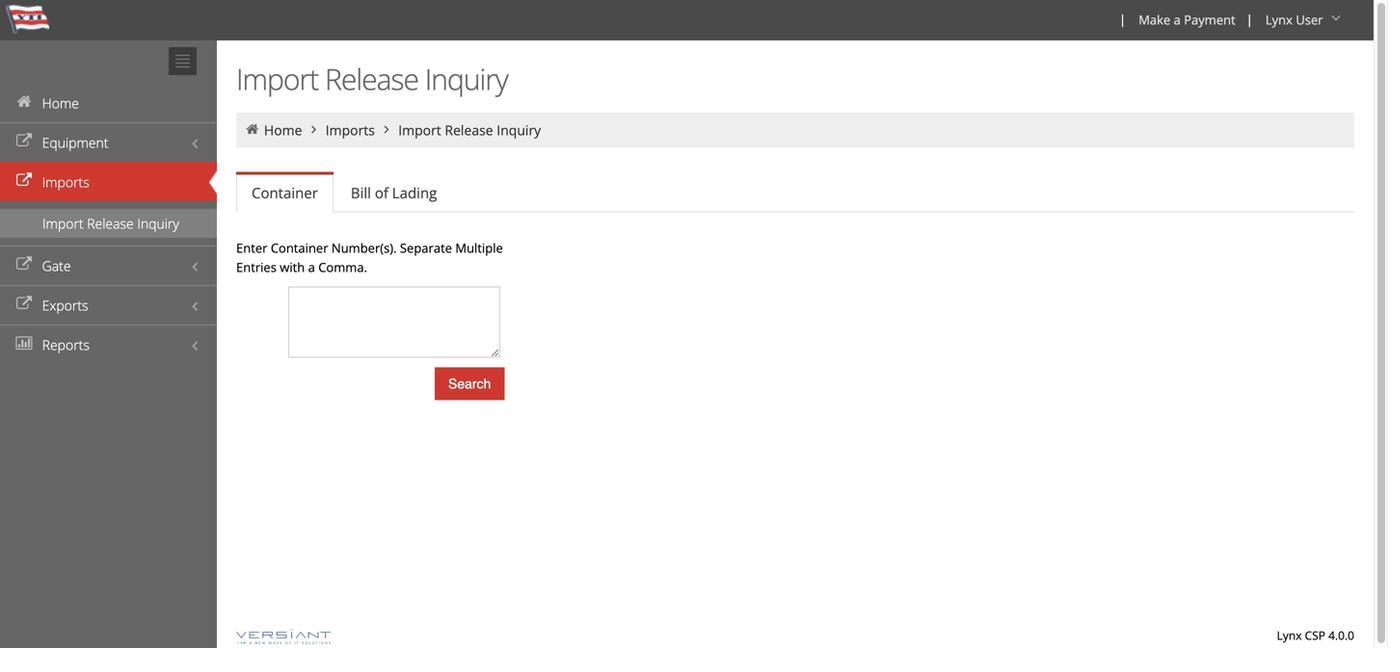 Task type: vqa. For each thing, say whether or not it's contained in the screenshot.
ENTER CONTAINER NUMBER(S).  SEPARATE MULTIPLE ENTRIES WITH A COMMA.
yes



Task type: describe. For each thing, give the bounding box(es) containing it.
2 horizontal spatial import
[[398, 121, 441, 139]]

0 vertical spatial container
[[252, 183, 318, 203]]

1 horizontal spatial release
[[325, 59, 418, 99]]

1 horizontal spatial import release inquiry link
[[398, 121, 541, 139]]

equipment link
[[0, 122, 217, 162]]

gate
[[42, 257, 71, 275]]

container link
[[236, 175, 333, 213]]

search
[[448, 376, 491, 392]]

of
[[375, 183, 388, 203]]

0 vertical spatial import release inquiry
[[236, 59, 508, 99]]

enter
[[236, 240, 267, 257]]

with
[[280, 259, 305, 276]]

0 vertical spatial import
[[236, 59, 318, 99]]

home image
[[14, 95, 34, 108]]

number(s).
[[331, 240, 397, 257]]

lading
[[392, 183, 437, 203]]

lynx csp 4.0.0
[[1277, 628, 1354, 644]]

bill
[[351, 183, 371, 203]]

1 | from the left
[[1119, 11, 1126, 28]]

angle right image
[[305, 123, 322, 136]]

external link image for gate
[[14, 258, 34, 271]]

container inside the enter container number(s).  separate multiple entries with a comma.
[[271, 240, 328, 257]]

lynx user
[[1266, 11, 1323, 28]]

0 horizontal spatial home link
[[0, 83, 217, 122]]

csp
[[1305, 628, 1325, 644]]

external link image for imports
[[14, 174, 34, 187]]

4.0.0
[[1328, 628, 1354, 644]]

0 horizontal spatial imports link
[[0, 162, 217, 201]]

1 vertical spatial inquiry
[[497, 121, 541, 139]]

versiant image
[[236, 630, 331, 645]]

1 horizontal spatial imports
[[326, 121, 375, 139]]

a inside the enter container number(s).  separate multiple entries with a comma.
[[308, 259, 315, 276]]

make
[[1139, 11, 1170, 28]]

separate
[[400, 240, 452, 257]]

release for the rightmost import release inquiry link
[[445, 121, 493, 139]]

1 vertical spatial home
[[264, 121, 302, 139]]



Task type: locate. For each thing, give the bounding box(es) containing it.
inquiry
[[425, 59, 508, 99], [497, 121, 541, 139], [137, 214, 179, 233]]

import
[[236, 59, 318, 99], [398, 121, 441, 139], [42, 214, 83, 233]]

1 vertical spatial a
[[308, 259, 315, 276]]

1 vertical spatial lynx
[[1277, 628, 1302, 644]]

external link image inside gate link
[[14, 258, 34, 271]]

bill of lading
[[351, 183, 437, 203]]

container
[[252, 183, 318, 203], [271, 240, 328, 257]]

user
[[1296, 11, 1323, 28]]

a right with
[[308, 259, 315, 276]]

1 vertical spatial import release inquiry link
[[0, 209, 217, 238]]

import up gate
[[42, 214, 83, 233]]

bill of lading link
[[335, 174, 452, 213]]

0 vertical spatial external link image
[[14, 258, 34, 271]]

import release inquiry up angle right icon
[[236, 59, 508, 99]]

entries
[[236, 259, 277, 276]]

external link image inside 'equipment' link
[[14, 134, 34, 148]]

1 external link image from the top
[[14, 258, 34, 271]]

angle down image
[[1326, 11, 1346, 25]]

0 vertical spatial release
[[325, 59, 418, 99]]

bar chart image
[[14, 337, 34, 350]]

make a payment link
[[1130, 0, 1242, 40]]

container up with
[[271, 240, 328, 257]]

external link image for exports
[[14, 297, 34, 311]]

1 vertical spatial import
[[398, 121, 441, 139]]

home image
[[244, 123, 261, 136]]

0 horizontal spatial a
[[308, 259, 315, 276]]

home link up equipment
[[0, 83, 217, 122]]

import release inquiry right angle right icon
[[398, 121, 541, 139]]

1 vertical spatial imports link
[[0, 162, 217, 201]]

1 horizontal spatial home link
[[264, 121, 302, 139]]

imports link right angle right image
[[326, 121, 375, 139]]

1 horizontal spatial |
[[1246, 11, 1253, 28]]

2 external link image from the top
[[14, 297, 34, 311]]

0 vertical spatial external link image
[[14, 134, 34, 148]]

import release inquiry for the leftmost import release inquiry link
[[42, 214, 179, 233]]

1 horizontal spatial import
[[236, 59, 318, 99]]

exports link
[[0, 285, 217, 325]]

1 external link image from the top
[[14, 134, 34, 148]]

0 vertical spatial imports link
[[326, 121, 375, 139]]

lynx
[[1266, 11, 1293, 28], [1277, 628, 1302, 644]]

exports
[[42, 296, 88, 315]]

home link
[[0, 83, 217, 122], [264, 121, 302, 139]]

external link image up bar chart image
[[14, 297, 34, 311]]

1 vertical spatial import release inquiry
[[398, 121, 541, 139]]

release right angle right icon
[[445, 121, 493, 139]]

2 | from the left
[[1246, 11, 1253, 28]]

1 vertical spatial imports
[[42, 173, 89, 191]]

import release inquiry up gate link
[[42, 214, 179, 233]]

container up 'enter'
[[252, 183, 318, 203]]

reports link
[[0, 325, 217, 364]]

comma.
[[318, 259, 367, 276]]

0 vertical spatial inquiry
[[425, 59, 508, 99]]

1 horizontal spatial home
[[264, 121, 302, 139]]

external link image inside 'exports' link
[[14, 297, 34, 311]]

external link image left gate
[[14, 258, 34, 271]]

import release inquiry link right angle right icon
[[398, 121, 541, 139]]

1 vertical spatial external link image
[[14, 297, 34, 311]]

import release inquiry link up gate link
[[0, 209, 217, 238]]

equipment
[[42, 134, 108, 152]]

0 vertical spatial import release inquiry link
[[398, 121, 541, 139]]

0 horizontal spatial |
[[1119, 11, 1126, 28]]

multiple
[[455, 240, 503, 257]]

make a payment
[[1139, 11, 1236, 28]]

payment
[[1184, 11, 1236, 28]]

2 vertical spatial import
[[42, 214, 83, 233]]

a
[[1174, 11, 1181, 28], [308, 259, 315, 276]]

1 vertical spatial external link image
[[14, 174, 34, 187]]

external link image
[[14, 258, 34, 271], [14, 297, 34, 311]]

2 external link image from the top
[[14, 174, 34, 187]]

reports
[[42, 336, 90, 354]]

imports
[[326, 121, 375, 139], [42, 173, 89, 191]]

imports down equipment
[[42, 173, 89, 191]]

0 horizontal spatial imports
[[42, 173, 89, 191]]

external link image
[[14, 134, 34, 148], [14, 174, 34, 187]]

imports link
[[326, 121, 375, 139], [0, 162, 217, 201]]

1 horizontal spatial imports link
[[326, 121, 375, 139]]

0 horizontal spatial release
[[87, 214, 134, 233]]

| right payment
[[1246, 11, 1253, 28]]

home right home icon
[[42, 94, 79, 112]]

angle right image
[[378, 123, 395, 136]]

|
[[1119, 11, 1126, 28], [1246, 11, 1253, 28]]

0 horizontal spatial home
[[42, 94, 79, 112]]

import up home image
[[236, 59, 318, 99]]

lynx left user
[[1266, 11, 1293, 28]]

imports link down equipment
[[0, 162, 217, 201]]

imports right angle right image
[[326, 121, 375, 139]]

external link image for equipment
[[14, 134, 34, 148]]

0 vertical spatial home
[[42, 94, 79, 112]]

import release inquiry link
[[398, 121, 541, 139], [0, 209, 217, 238]]

1 horizontal spatial a
[[1174, 11, 1181, 28]]

home
[[42, 94, 79, 112], [264, 121, 302, 139]]

release up angle right icon
[[325, 59, 418, 99]]

2 vertical spatial inquiry
[[137, 214, 179, 233]]

release
[[325, 59, 418, 99], [445, 121, 493, 139], [87, 214, 134, 233]]

None text field
[[288, 287, 500, 358]]

release up gate link
[[87, 214, 134, 233]]

0 vertical spatial a
[[1174, 11, 1181, 28]]

home link right home image
[[264, 121, 302, 139]]

2 horizontal spatial release
[[445, 121, 493, 139]]

2 vertical spatial import release inquiry
[[42, 214, 179, 233]]

| left make
[[1119, 11, 1126, 28]]

import release inquiry
[[236, 59, 508, 99], [398, 121, 541, 139], [42, 214, 179, 233]]

lynx user link
[[1257, 0, 1352, 40]]

2 vertical spatial release
[[87, 214, 134, 233]]

lynx for lynx csp 4.0.0
[[1277, 628, 1302, 644]]

enter container number(s).  separate multiple entries with a comma.
[[236, 240, 503, 276]]

lynx left csp
[[1277, 628, 1302, 644]]

gate link
[[0, 246, 217, 285]]

release for the leftmost import release inquiry link
[[87, 214, 134, 233]]

lynx for lynx user
[[1266, 11, 1293, 28]]

home right home image
[[264, 121, 302, 139]]

1 vertical spatial release
[[445, 121, 493, 139]]

import release inquiry for the rightmost import release inquiry link
[[398, 121, 541, 139]]

import right angle right icon
[[398, 121, 441, 139]]

0 vertical spatial imports
[[326, 121, 375, 139]]

1 vertical spatial container
[[271, 240, 328, 257]]

0 horizontal spatial import
[[42, 214, 83, 233]]

0 horizontal spatial import release inquiry link
[[0, 209, 217, 238]]

0 vertical spatial lynx
[[1266, 11, 1293, 28]]

a right make
[[1174, 11, 1181, 28]]

search button
[[435, 368, 504, 401]]



